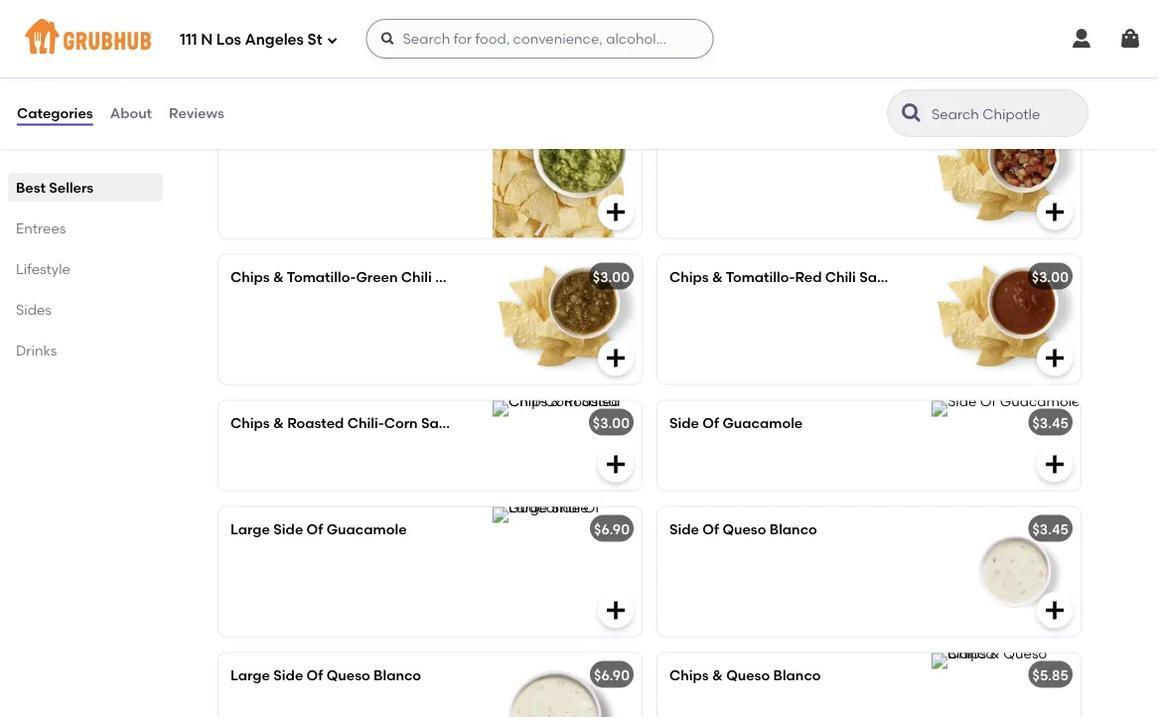 Task type: locate. For each thing, give the bounding box(es) containing it.
1 tomatillo- from the left
[[287, 268, 356, 285]]

$6.90
[[594, 521, 630, 538], [594, 667, 630, 684]]

side of guacamole image
[[932, 401, 1081, 417]]

tomatillo- for red
[[726, 268, 796, 285]]

salsa right green
[[435, 268, 473, 285]]

salsa
[[435, 268, 473, 285], [860, 268, 897, 285], [421, 414, 459, 431]]

$5.85
[[1033, 667, 1069, 684]]

chips for chips & tomatillo-red chili salsa
[[670, 268, 709, 285]]

0 vertical spatial $3.45
[[1033, 414, 1069, 431]]

$3.45 for side of queso blanco
[[1033, 521, 1069, 538]]

$3.45
[[1033, 414, 1069, 431], [1033, 521, 1069, 538]]

entrees tab
[[16, 218, 155, 239]]

2 large from the top
[[231, 667, 270, 684]]

blanco for chips & queso blanco
[[774, 667, 822, 684]]

of
[[703, 414, 720, 431], [307, 521, 323, 538], [703, 521, 720, 538], [307, 667, 323, 684]]

los
[[216, 31, 241, 49]]

1 horizontal spatial guacamole
[[723, 414, 803, 431]]

chili for green
[[401, 268, 432, 285]]

chips & queso blanco image
[[932, 653, 1081, 669]]

corn
[[384, 414, 418, 431]]

Search for food, convenience, alcohol... search field
[[366, 19, 714, 59]]

large side of queso blanco
[[231, 667, 422, 684]]

side of guacamole
[[670, 414, 803, 431]]

chili right green
[[401, 268, 432, 285]]

$6.90 for large side of queso blanco
[[594, 667, 630, 684]]

2 $6.90 from the top
[[594, 667, 630, 684]]

best sellers
[[16, 179, 94, 196]]

categories
[[17, 105, 93, 122]]

chips & tomatillo-green chili salsa image
[[493, 255, 642, 384]]

0 horizontal spatial tomatillo-
[[287, 268, 356, 285]]

1 large from the top
[[231, 521, 270, 538]]

blanco
[[770, 521, 818, 538], [374, 667, 422, 684], [774, 667, 822, 684]]

svg image for chips & guacamole image
[[1044, 54, 1067, 78]]

1 $3.45 from the top
[[1033, 414, 1069, 431]]

chili for red
[[826, 268, 857, 285]]

large side of guacamole
[[231, 521, 407, 538]]

2 chili from the left
[[826, 268, 857, 285]]

about button
[[109, 78, 153, 149]]

svg image for chips & tomatillo-green chili salsa image
[[604, 346, 628, 370]]

1 horizontal spatial tomatillo-
[[726, 268, 796, 285]]

& for chips & roasted chili-corn salsa
[[273, 414, 284, 431]]

queso for side
[[723, 521, 767, 538]]

sides tab
[[16, 299, 155, 320]]

guacamole
[[723, 414, 803, 431], [327, 521, 407, 538]]

chips & tomatillo-red chili salsa image
[[932, 255, 1081, 384]]

main navigation navigation
[[0, 0, 1159, 78]]

sides
[[16, 301, 52, 318]]

search icon image
[[900, 101, 924, 125]]

chips & fresh tomato salsa image
[[932, 109, 1081, 238]]

queso
[[723, 521, 767, 538], [327, 667, 370, 684], [727, 667, 770, 684]]

svg image
[[380, 31, 396, 47], [326, 34, 338, 46], [1044, 54, 1067, 78], [604, 200, 628, 224], [604, 346, 628, 370], [1044, 453, 1067, 476], [604, 599, 628, 623]]

0 horizontal spatial guacamole
[[327, 521, 407, 538]]

1 vertical spatial $3.45
[[1033, 521, 1069, 538]]

side of queso blanco image
[[932, 507, 1081, 636]]

svg image for chips & tomatillo-red chili salsa image
[[1044, 346, 1067, 370]]

0 horizontal spatial chili
[[401, 268, 432, 285]]

2 $3.45 from the top
[[1033, 521, 1069, 538]]

salsa right red
[[860, 268, 897, 285]]

tomatillo-
[[287, 268, 356, 285], [726, 268, 796, 285]]

1 vertical spatial $6.90
[[594, 667, 630, 684]]

salsa for chips & tomatillo-green chili salsa
[[435, 268, 473, 285]]

best sellers tab
[[16, 177, 155, 198]]

$3.00 for chips & roasted chili-corn salsa
[[593, 414, 630, 431]]

queso for chips
[[727, 667, 770, 684]]

side of queso blanco
[[670, 521, 818, 538]]

svg image for large chips & large guacamole image
[[604, 200, 628, 224]]

0 vertical spatial large
[[231, 521, 270, 538]]

large for large side of queso blanco
[[231, 667, 270, 684]]

chili
[[401, 268, 432, 285], [826, 268, 857, 285]]

1 $6.90 from the top
[[594, 521, 630, 538]]

1 horizontal spatial chili
[[826, 268, 857, 285]]

$3.00
[[1032, 122, 1069, 139], [593, 268, 630, 285], [1032, 268, 1069, 285], [593, 414, 630, 431]]

lifestyle
[[16, 260, 71, 277]]

chips for chips & queso blanco
[[670, 667, 709, 684]]

chips & tomatillo-green chili salsa
[[231, 268, 473, 285]]

0 vertical spatial guacamole
[[723, 414, 803, 431]]

chips
[[231, 268, 270, 285], [670, 268, 709, 285], [231, 414, 270, 431], [670, 667, 709, 684]]

svg image
[[1070, 27, 1094, 51], [1119, 27, 1143, 51], [604, 54, 628, 78], [1044, 200, 1067, 224], [1044, 346, 1067, 370], [604, 453, 628, 476], [1044, 599, 1067, 623]]

n
[[201, 31, 213, 49]]

svg image for large side of guacamole image
[[604, 599, 628, 623]]

salsa right corn
[[421, 414, 459, 431]]

$3.45 for side of guacamole
[[1033, 414, 1069, 431]]

1 chili from the left
[[401, 268, 432, 285]]

2 tomatillo- from the left
[[726, 268, 796, 285]]

&
[[273, 268, 284, 285], [713, 268, 723, 285], [273, 414, 284, 431], [713, 667, 723, 684]]

$6.90 for large side of guacamole
[[594, 521, 630, 538]]

0 vertical spatial $6.90
[[594, 521, 630, 538]]

large
[[231, 521, 270, 538], [231, 667, 270, 684]]

side
[[670, 414, 700, 431], [274, 521, 303, 538], [670, 521, 700, 538], [274, 667, 303, 684]]

1 vertical spatial large
[[231, 667, 270, 684]]

chips & tomatillo-red chili salsa
[[670, 268, 897, 285]]

chili right red
[[826, 268, 857, 285]]



Task type: describe. For each thing, give the bounding box(es) containing it.
categories button
[[16, 78, 94, 149]]

salsa for chips & tomatillo-red chili salsa
[[860, 268, 897, 285]]

large side of queso blanco image
[[493, 653, 642, 718]]

$3.00 for chips & tomatillo-green chili salsa
[[593, 268, 630, 285]]

drinks tab
[[16, 340, 155, 361]]

chili-
[[348, 414, 384, 431]]

reviews
[[169, 105, 224, 122]]

111
[[180, 31, 197, 49]]

1 vertical spatial guacamole
[[327, 521, 407, 538]]

sellers
[[49, 179, 94, 196]]

green
[[356, 268, 398, 285]]

$3.00 button
[[658, 109, 1081, 238]]

& for chips & tomatillo-red chili salsa
[[713, 268, 723, 285]]

$3.00 for chips & tomatillo-red chili salsa
[[1032, 268, 1069, 285]]

111 n los angeles st
[[180, 31, 322, 49]]

svg image for chips & fresh tomato salsa image
[[1044, 200, 1067, 224]]

large side of guacamole image
[[493, 507, 642, 523]]

reviews button
[[168, 78, 225, 149]]

tomatillo- for green
[[287, 268, 356, 285]]

red
[[796, 268, 822, 285]]

chips image
[[493, 0, 642, 92]]

lifestyle tab
[[16, 258, 155, 279]]

best
[[16, 179, 46, 196]]

salsa for chips & roasted chili-corn salsa
[[421, 414, 459, 431]]

svg image for side of queso blanco image
[[1044, 599, 1067, 623]]

large chips & large guacamole image
[[493, 109, 642, 238]]

blanco for side of queso blanco
[[770, 521, 818, 538]]

angeles
[[245, 31, 304, 49]]

drinks
[[16, 342, 57, 359]]

st
[[308, 31, 322, 49]]

chips & guacamole image
[[932, 0, 1081, 92]]

chips for chips & tomatillo-green chili salsa
[[231, 268, 270, 285]]

$3.00 inside button
[[1032, 122, 1069, 139]]

svg image for chips & roasted chili-corn salsa image
[[604, 453, 628, 476]]

svg image for side of guacamole 'image' at the right
[[1044, 453, 1067, 476]]

svg image for 'chips' image
[[604, 54, 628, 78]]

chips & roasted chili-corn salsa
[[231, 414, 459, 431]]

entrees
[[16, 220, 66, 237]]

about
[[110, 105, 152, 122]]

chips for chips & roasted chili-corn salsa
[[231, 414, 270, 431]]

Search Chipotle search field
[[930, 104, 1082, 123]]

chips & roasted chili-corn salsa image
[[493, 401, 642, 417]]

& for chips & tomatillo-green chili salsa
[[273, 268, 284, 285]]

& for chips & queso blanco
[[713, 667, 723, 684]]

large for large side of guacamole
[[231, 521, 270, 538]]

roasted
[[287, 414, 344, 431]]

chips & queso blanco
[[670, 667, 822, 684]]



Task type: vqa. For each thing, say whether or not it's contained in the screenshot.
Guacamole
yes



